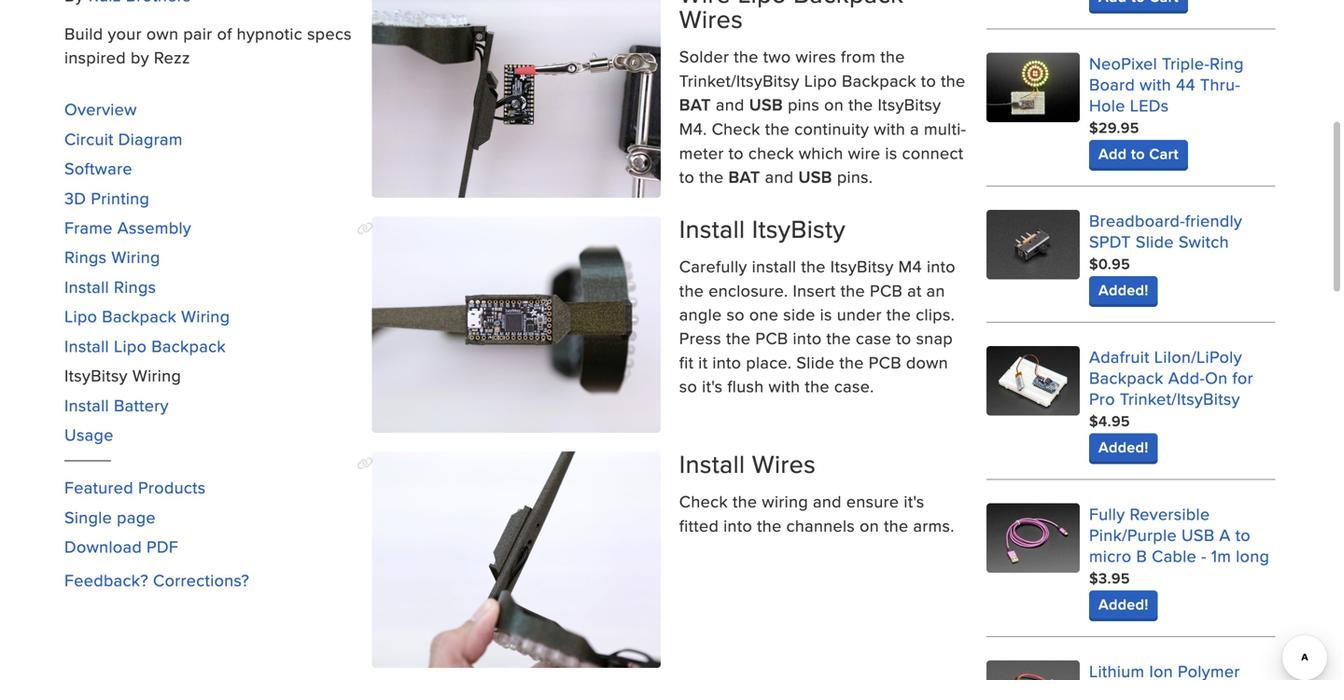 Task type: vqa. For each thing, say whether or not it's contained in the screenshot.
do
no



Task type: locate. For each thing, give the bounding box(es) containing it.
install wires check the wiring and ensure it's fitted into the channels on the arms.
[[679, 446, 955, 538]]

1 vertical spatial trinket/itsybitsy
[[1120, 387, 1241, 411]]

added! link down $0.95
[[1089, 276, 1158, 304]]

0 horizontal spatial with
[[769, 375, 800, 398]]

corrections?
[[153, 568, 249, 592]]

add
[[1099, 143, 1127, 165]]

it's
[[702, 375, 723, 398], [904, 490, 925, 514]]

0 horizontal spatial slide
[[797, 351, 835, 374]]

backpack inside "wire lipo backpack wires"
[[794, 0, 904, 12]]

into right fitted
[[724, 514, 753, 538]]

2 vertical spatial itsybitsy
[[64, 364, 128, 388]]

1 vertical spatial link image
[[357, 458, 374, 471]]

download
[[64, 535, 142, 559]]

adafruit liion/lipoly backpack soldered onto a pro trinket, plugged into a solderless breadboard. image
[[987, 346, 1080, 416]]

3 added! link from the top
[[1089, 591, 1158, 619]]

software
[[64, 156, 132, 180]]

0 vertical spatial itsybitsy
[[878, 92, 941, 116]]

ensure
[[847, 490, 899, 514]]

to inside fully reversible pink/purple usb a to micro b cable - 1m long $3.95 added!
[[1236, 523, 1251, 547]]

to right add
[[1131, 143, 1145, 165]]

so down fit at the right bottom of the page
[[679, 375, 698, 398]]

0 vertical spatial usb
[[749, 92, 783, 117]]

usb left a on the bottom of page
[[1182, 523, 1215, 547]]

1 vertical spatial slide
[[797, 351, 835, 374]]

1 horizontal spatial it's
[[904, 490, 925, 514]]

1 added! from the top
[[1099, 279, 1149, 301]]

fully reversible pink/purple usb a to micro b cable image
[[987, 504, 1080, 573]]

0 vertical spatial is
[[885, 141, 898, 165]]

0 vertical spatial link image
[[357, 222, 374, 235]]

1 horizontal spatial usb
[[799, 165, 833, 189]]

and up channels
[[813, 490, 842, 514]]

is down insert
[[820, 302, 833, 326]]

on inside the "pins on the itsybitsy m4. check the continuity with a multi- meter to check which wire is connect to the"
[[824, 92, 844, 116]]

pcb up the place.
[[756, 326, 788, 350]]

the up 'multi-' in the top right of the page
[[941, 68, 966, 92]]

on
[[1205, 366, 1228, 390]]

1 horizontal spatial on
[[860, 514, 880, 538]]

it's inside install itsybisty carefully install the itsybitsy m4 into the enclosure. insert the pcb at an angle so one side is under the clips. press the pcb into the case to snap fit it into place. slide the pcb down so it's flush with the case.
[[702, 375, 723, 398]]

the down ensure
[[884, 514, 909, 538]]

added! inside breadboard-friendly spdt slide switch $0.95 added!
[[1099, 279, 1149, 301]]

install itsybisty carefully install the itsybitsy m4 into the enclosure. insert the pcb at an angle so one side is under the clips. press the pcb into the case to snap fit it into place. slide the pcb down so it's flush with the case.
[[679, 211, 956, 398]]

long
[[1236, 544, 1270, 568]]

it's inside install wires check the wiring and ensure it's fitted into the channels on the arms.
[[904, 490, 925, 514]]

page
[[117, 505, 156, 529]]

slide up the case.
[[797, 351, 835, 374]]

1 horizontal spatial trinket/itsybitsy
[[1120, 387, 1241, 411]]

slide inside breadboard-friendly spdt slide switch $0.95 added!
[[1136, 229, 1174, 253]]

rezz
[[154, 45, 190, 69]]

side
[[784, 302, 816, 326]]

to right a on the bottom of page
[[1236, 523, 1251, 547]]

into up an
[[927, 254, 956, 278]]

1 horizontal spatial with
[[874, 117, 906, 141]]

the down one
[[726, 326, 751, 350]]

0 vertical spatial it's
[[702, 375, 723, 398]]

check inside the "pins on the itsybitsy m4. check the continuity with a multi- meter to check which wire is connect to the"
[[712, 117, 761, 141]]

triple-
[[1162, 51, 1210, 75]]

trinket/itsybitsy
[[679, 68, 800, 92], [1120, 387, 1241, 411]]

install up carefully
[[679, 211, 745, 247]]

1 horizontal spatial slide
[[1136, 229, 1174, 253]]

pcb down case at the right of page
[[869, 351, 902, 374]]

backpack
[[794, 0, 904, 12], [842, 68, 917, 92], [102, 304, 177, 328], [151, 334, 226, 358], [1089, 366, 1164, 390]]

breadboard-friendly spdt slide switch $0.95 added!
[[1089, 208, 1243, 301]]

link image for install itsybisty
[[357, 222, 374, 235]]

inspired
[[64, 45, 126, 69]]

m4.
[[679, 117, 707, 141]]

of
[[217, 21, 232, 45]]

0 vertical spatial and
[[716, 92, 745, 116]]

added! down $4.95
[[1099, 436, 1149, 458]]

trinket/itsybitsy down liion/lipoly
[[1120, 387, 1241, 411]]

single
[[64, 505, 112, 529]]

the up 'continuity'
[[849, 92, 873, 116]]

to down meter at the top
[[679, 165, 695, 189]]

0 vertical spatial rings
[[64, 245, 107, 269]]

with left a
[[874, 117, 906, 141]]

bat up m4.
[[679, 92, 711, 117]]

fitted
[[679, 514, 719, 538]]

bat inside solder the two wires from the trinket/itsybitsy lipo backpack to the bat and usb
[[679, 92, 711, 117]]

0 horizontal spatial is
[[820, 302, 833, 326]]

m4
[[899, 254, 922, 278]]

and down check
[[765, 165, 794, 189]]

on up 'continuity'
[[824, 92, 844, 116]]

added! link down $3.95
[[1089, 591, 1158, 619]]

hole
[[1089, 93, 1126, 117]]

backpack down from
[[842, 68, 917, 92]]

backpack up install lipo backpack link
[[102, 304, 177, 328]]

0 horizontal spatial and
[[716, 92, 745, 116]]

1 vertical spatial usb
[[799, 165, 833, 189]]

1 vertical spatial it's
[[904, 490, 925, 514]]

2 added! link from the top
[[1089, 433, 1158, 461]]

1 horizontal spatial is
[[885, 141, 898, 165]]

bat down check
[[729, 165, 761, 189]]

1 vertical spatial check
[[679, 490, 728, 514]]

switch
[[1179, 229, 1229, 253]]

0 vertical spatial check
[[712, 117, 761, 141]]

the down at
[[887, 302, 911, 326]]

2 added! from the top
[[1099, 436, 1149, 458]]

the up check
[[765, 117, 790, 141]]

1 vertical spatial so
[[679, 375, 698, 398]]

backpack up $4.95
[[1089, 366, 1164, 390]]

1 vertical spatial and
[[765, 165, 794, 189]]

0 vertical spatial on
[[824, 92, 844, 116]]

frame assembly link
[[64, 216, 191, 239]]

the up under
[[841, 278, 865, 302]]

install
[[679, 211, 745, 247], [64, 275, 109, 299], [64, 334, 109, 358], [64, 393, 109, 417], [679, 446, 745, 482]]

wiring up install lipo backpack link
[[181, 304, 230, 328]]

backpack up from
[[794, 0, 904, 12]]

and inside solder the two wires from the trinket/itsybitsy lipo backpack to the bat and usb
[[716, 92, 745, 116]]

2 vertical spatial added! link
[[1089, 591, 1158, 619]]

wires
[[796, 44, 837, 68]]

0 horizontal spatial bat
[[679, 92, 711, 117]]

pcb
[[870, 278, 903, 302], [756, 326, 788, 350], [869, 351, 902, 374]]

$0.95
[[1089, 253, 1131, 275]]

and inside install wires check the wiring and ensure it's fitted into the channels on the arms.
[[813, 490, 842, 514]]

case
[[856, 326, 892, 350]]

wires up wiring
[[752, 446, 816, 482]]

trinket/itsybitsy inside adafruit liion/lipoly backpack add-on for pro trinket/itsybitsy $4.95 added!
[[1120, 387, 1241, 411]]

overview link
[[64, 97, 137, 121]]

diagram
[[118, 127, 183, 151]]

rings down the frame
[[64, 245, 107, 269]]

wiring
[[762, 490, 809, 514]]

spdt
[[1089, 229, 1131, 253]]

added! link down $4.95
[[1089, 433, 1158, 461]]

2 vertical spatial added!
[[1099, 594, 1149, 616]]

with left 44
[[1140, 72, 1172, 96]]

0 vertical spatial with
[[1140, 72, 1172, 96]]

usb
[[749, 92, 783, 117], [799, 165, 833, 189], [1182, 523, 1215, 547]]

0 vertical spatial bat
[[679, 92, 711, 117]]

itsybitsy up 'install battery' 'link'
[[64, 364, 128, 388]]

micro
[[1089, 544, 1132, 568]]

$29.95
[[1089, 117, 1140, 138]]

1 horizontal spatial so
[[727, 302, 745, 326]]

multi-
[[924, 117, 967, 141]]

2 horizontal spatial usb
[[1182, 523, 1215, 547]]

1 vertical spatial rings
[[114, 275, 156, 299]]

which
[[799, 141, 844, 165]]

guide information element
[[64, 0, 353, 69]]

slide
[[1136, 229, 1174, 253], [797, 351, 835, 374]]

download pdf link
[[64, 535, 178, 559]]

the down meter at the top
[[699, 165, 724, 189]]

the
[[734, 44, 759, 68], [881, 44, 905, 68], [941, 68, 966, 92], [849, 92, 873, 116], [765, 117, 790, 141], [699, 165, 724, 189], [801, 254, 826, 278], [679, 278, 704, 302], [841, 278, 865, 302], [887, 302, 911, 326], [726, 326, 751, 350], [827, 326, 851, 350], [840, 351, 864, 374], [805, 375, 830, 398], [733, 490, 758, 514], [757, 514, 782, 538], [884, 514, 909, 538]]

1 horizontal spatial rings
[[114, 275, 156, 299]]

wiring down install lipo backpack link
[[132, 364, 181, 388]]

the right from
[[881, 44, 905, 68]]

trinket/itsybitsy inside solder the two wires from the trinket/itsybitsy lipo backpack to the bat and usb
[[679, 68, 800, 92]]

check
[[712, 117, 761, 141], [679, 490, 728, 514]]

lipo up the two
[[738, 0, 787, 12]]

added! inside adafruit liion/lipoly backpack add-on for pro trinket/itsybitsy $4.95 added!
[[1099, 436, 1149, 458]]

2 vertical spatial with
[[769, 375, 800, 398]]

added! link for pro
[[1089, 433, 1158, 461]]

added! link for micro
[[1089, 591, 1158, 619]]

2 vertical spatial and
[[813, 490, 842, 514]]

0 horizontal spatial usb
[[749, 92, 783, 117]]

itsybitsy wiring link
[[64, 364, 181, 388]]

0 horizontal spatial it's
[[702, 375, 723, 398]]

0 vertical spatial added! link
[[1089, 276, 1158, 304]]

1 horizontal spatial wires
[[752, 446, 816, 482]]

usb down 'which'
[[799, 165, 833, 189]]

install inside install itsybisty carefully install the itsybitsy m4 into the enclosure. insert the pcb at an angle so one side is under the clips. press the pcb into the case to snap fit it into place. slide the pcb down so it's flush with the case.
[[679, 211, 745, 247]]

breadboard-friendly spdt slide switch link
[[1089, 208, 1243, 253]]

rings up lipo backpack wiring link
[[114, 275, 156, 299]]

led_pixels_itsy arm installed.jpg image
[[372, 217, 661, 433]]

adafruit
[[1089, 345, 1150, 369]]

press
[[679, 326, 722, 350]]

0 vertical spatial added!
[[1099, 279, 1149, 301]]

1 vertical spatial wires
[[752, 446, 816, 482]]

2 vertical spatial usb
[[1182, 523, 1215, 547]]

added! down $0.95
[[1099, 279, 1149, 301]]

down
[[906, 351, 949, 374]]

is right wire
[[885, 141, 898, 165]]

so down enclosure.
[[727, 302, 745, 326]]

install up fitted
[[679, 446, 745, 482]]

link image
[[357, 222, 374, 235], [357, 458, 374, 471]]

0 vertical spatial trinket/itsybitsy
[[679, 68, 800, 92]]

neopixel triple-ring board with 44 thru- hole leds $29.95 add to cart
[[1089, 51, 1244, 165]]

3 added! from the top
[[1099, 594, 1149, 616]]

with down the place.
[[769, 375, 800, 398]]

and down solder
[[716, 92, 745, 116]]

1 horizontal spatial bat
[[729, 165, 761, 189]]

install battery link
[[64, 393, 169, 417]]

1 added! link from the top
[[1089, 276, 1158, 304]]

lipo down wires
[[804, 68, 837, 92]]

bat
[[679, 92, 711, 117], [729, 165, 761, 189]]

overview
[[64, 97, 137, 121]]

backpack inside solder the two wires from the trinket/itsybitsy lipo backpack to the bat and usb
[[842, 68, 917, 92]]

on down ensure
[[860, 514, 880, 538]]

it's up arms.
[[904, 490, 925, 514]]

cart
[[1150, 143, 1179, 165]]

backpack down lipo backpack wiring link
[[151, 334, 226, 358]]

assembly
[[117, 216, 191, 239]]

1 horizontal spatial and
[[765, 165, 794, 189]]

solder the two wires from the trinket/itsybitsy lipo backpack to the bat and usb
[[679, 44, 966, 117]]

wires up solder
[[679, 1, 743, 37]]

to
[[921, 68, 936, 92], [729, 141, 744, 165], [1131, 143, 1145, 165], [679, 165, 695, 189], [896, 326, 912, 350], [1236, 523, 1251, 547]]

itsybitsy up a
[[878, 92, 941, 116]]

1 vertical spatial itsybitsy
[[831, 254, 894, 278]]

check up fitted
[[679, 490, 728, 514]]

1 vertical spatial is
[[820, 302, 833, 326]]

connect
[[902, 141, 964, 165]]

adafruit liion/lipoly backpack add-on for pro trinket/itsybitsy link
[[1089, 345, 1254, 411]]

slide right spdt
[[1136, 229, 1174, 253]]

itsybitsy up under
[[831, 254, 894, 278]]

itsybisty
[[752, 211, 846, 247]]

1 vertical spatial with
[[874, 117, 906, 141]]

trinket/itsybitsy down solder
[[679, 68, 800, 92]]

added! link
[[1089, 276, 1158, 304], [1089, 433, 1158, 461], [1089, 591, 1158, 619]]

featured
[[64, 476, 134, 500]]

added!
[[1099, 279, 1149, 301], [1099, 436, 1149, 458], [1099, 594, 1149, 616]]

to up 'multi-' in the top right of the page
[[921, 68, 936, 92]]

wiring down frame assembly link
[[111, 245, 160, 269]]

3d printing link
[[64, 186, 150, 210]]

1 vertical spatial on
[[860, 514, 880, 538]]

so
[[727, 302, 745, 326], [679, 375, 698, 398]]

it's down it
[[702, 375, 723, 398]]

into right it
[[713, 351, 742, 374]]

0 horizontal spatial on
[[824, 92, 844, 116]]

1 vertical spatial added! link
[[1089, 433, 1158, 461]]

usb left the pins
[[749, 92, 783, 117]]

1 vertical spatial added!
[[1099, 436, 1149, 458]]

install down rings wiring link
[[64, 275, 109, 299]]

into down side
[[793, 326, 822, 350]]

on
[[824, 92, 844, 116], [860, 514, 880, 538]]

bat and usb pins.
[[729, 165, 873, 189]]

0 vertical spatial slide
[[1136, 229, 1174, 253]]

to right case at the right of page
[[896, 326, 912, 350]]

0 horizontal spatial trinket/itsybitsy
[[679, 68, 800, 92]]

1 link image from the top
[[357, 222, 374, 235]]

clips.
[[916, 302, 955, 326]]

wiring
[[111, 245, 160, 269], [181, 304, 230, 328], [132, 364, 181, 388]]

2 link image from the top
[[357, 458, 374, 471]]

check up meter at the top
[[712, 117, 761, 141]]

breadboard-friendly spdt slide switch image
[[987, 210, 1080, 280]]

0 horizontal spatial wires
[[679, 1, 743, 37]]

2 horizontal spatial with
[[1140, 72, 1172, 96]]

the up the case.
[[840, 351, 864, 374]]

2 horizontal spatial and
[[813, 490, 842, 514]]

0 vertical spatial wires
[[679, 1, 743, 37]]

to inside install itsybisty carefully install the itsybitsy m4 into the enclosure. insert the pcb at an angle so one side is under the clips. press the pcb into the case to snap fit it into place. slide the pcb down so it's flush with the case.
[[896, 326, 912, 350]]

added! down $3.95
[[1099, 594, 1149, 616]]



Task type: describe. For each thing, give the bounding box(es) containing it.
circuit
[[64, 127, 114, 151]]

usage
[[64, 423, 114, 447]]

lipo backpack wiring link
[[64, 304, 230, 328]]

install lipo backpack link
[[64, 334, 226, 358]]

thru-
[[1200, 72, 1241, 96]]

wire
[[679, 0, 731, 12]]

by
[[131, 45, 149, 69]]

with inside install itsybisty carefully install the itsybitsy m4 into the enclosure. insert the pcb at an angle so one side is under the clips. press the pcb into the case to snap fit it into place. slide the pcb down so it's flush with the case.
[[769, 375, 800, 398]]

fully
[[1089, 502, 1125, 526]]

pair
[[183, 21, 212, 45]]

build
[[64, 21, 103, 45]]

wires inside "wire lipo backpack wires"
[[679, 1, 743, 37]]

the left wiring
[[733, 490, 758, 514]]

ring
[[1210, 51, 1244, 75]]

case.
[[834, 375, 874, 398]]

lipo up itsybitsy wiring "link"
[[114, 334, 147, 358]]

0 horizontal spatial so
[[679, 375, 698, 398]]

added! link for added!
[[1089, 276, 1158, 304]]

channels
[[787, 514, 855, 538]]

breadboard-
[[1089, 208, 1186, 232]]

fit
[[679, 351, 694, 374]]

the left the case.
[[805, 375, 830, 398]]

itsybitsy inside overview circuit diagram software 3d printing frame assembly rings wiring install rings lipo backpack wiring install lipo backpack itsybitsy wiring install battery usage
[[64, 364, 128, 388]]

insert
[[793, 278, 836, 302]]

the up angle
[[679, 278, 704, 302]]

with inside the "pins on the itsybitsy m4. check the continuity with a multi- meter to check which wire is connect to the"
[[874, 117, 906, 141]]

into inside install wires check the wiring and ensure it's fitted into the channels on the arms.
[[724, 514, 753, 538]]

the down under
[[827, 326, 851, 350]]

pcb left at
[[870, 278, 903, 302]]

fully reversible pink/purple usb a to micro b cable - 1m long $3.95 added!
[[1089, 502, 1270, 616]]

and inside bat and usb pins.
[[765, 165, 794, 189]]

1 vertical spatial wiring
[[181, 304, 230, 328]]

it
[[699, 351, 708, 374]]

liion/lipoly
[[1155, 345, 1242, 369]]

pro
[[1089, 387, 1116, 411]]

0 horizontal spatial rings
[[64, 245, 107, 269]]

wire lipo backpack wires
[[679, 0, 904, 37]]

two
[[763, 44, 791, 68]]

leds
[[1130, 93, 1169, 117]]

rings wiring link
[[64, 245, 160, 269]]

a
[[910, 117, 920, 141]]

is inside the "pins on the itsybitsy m4. check the continuity with a multi- meter to check which wire is connect to the"
[[885, 141, 898, 165]]

install up usage
[[64, 393, 109, 417]]

battery
[[114, 393, 169, 417]]

board
[[1089, 72, 1135, 96]]

guide tagline element
[[64, 21, 353, 69]]

1 vertical spatial bat
[[729, 165, 761, 189]]

guide resources element
[[64, 467, 353, 568]]

pins.
[[837, 165, 873, 189]]

with inside "neopixel triple-ring board with 44 thru- hole leds $29.95 add to cart"
[[1140, 72, 1172, 96]]

led_pixels_itsy lipo wiring.jpg image
[[372, 0, 661, 198]]

pdf
[[147, 535, 178, 559]]

to right meter at the top
[[729, 141, 744, 165]]

itsybitsy inside the "pins on the itsybitsy m4. check the continuity with a multi- meter to check which wire is connect to the"
[[878, 92, 941, 116]]

enclosure.
[[709, 278, 788, 302]]

itsybitsy inside install itsybisty carefully install the itsybitsy m4 into the enclosure. insert the pcb at an angle so one side is under the clips. press the pcb into the case to snap fit it into place. slide the pcb down so it's flush with the case.
[[831, 254, 894, 278]]

overview circuit diagram software 3d printing frame assembly rings wiring install rings lipo backpack wiring install lipo backpack itsybitsy wiring install battery usage
[[64, 97, 230, 447]]

install up itsybitsy wiring "link"
[[64, 334, 109, 358]]

check inside install wires check the wiring and ensure it's fitted into the channels on the arms.
[[679, 490, 728, 514]]

one
[[750, 302, 779, 326]]

lipo inside "wire lipo backpack wires"
[[738, 0, 787, 12]]

circuit diagram link
[[64, 127, 183, 151]]

from
[[841, 44, 876, 68]]

single page link
[[64, 505, 156, 529]]

a
[[1220, 523, 1231, 547]]

build your own pair of hypnotic specs inspired by rezz
[[64, 21, 352, 69]]

44
[[1176, 72, 1196, 96]]

added! inside fully reversible pink/purple usb a to micro b cable - 1m long $3.95 added!
[[1099, 594, 1149, 616]]

meter
[[679, 141, 724, 165]]

feedback? corrections?
[[64, 568, 249, 592]]

to inside solder the two wires from the trinket/itsybitsy lipo backpack to the bat and usb
[[921, 68, 936, 92]]

guide navigation element
[[64, 88, 353, 568]]

page content region
[[357, 0, 968, 669]]

$4.95
[[1089, 410, 1130, 432]]

0 vertical spatial wiring
[[111, 245, 160, 269]]

guide pages element
[[64, 88, 353, 456]]

usb inside solder the two wires from the trinket/itsybitsy lipo backpack to the bat and usb
[[749, 92, 783, 117]]

your
[[108, 21, 142, 45]]

add to cart link
[[1089, 140, 1188, 168]]

specs
[[307, 21, 352, 45]]

pins on the itsybitsy m4. check the continuity with a multi- meter to check which wire is connect to the
[[679, 92, 967, 189]]

on inside install wires check the wiring and ensure it's fitted into the channels on the arms.
[[860, 514, 880, 538]]

pink/purple
[[1089, 523, 1177, 547]]

featured products link
[[64, 476, 206, 500]]

the up insert
[[801, 254, 826, 278]]

carefully
[[679, 254, 747, 278]]

flush
[[728, 375, 764, 398]]

slide inside install itsybisty carefully install the itsybitsy m4 into the enclosure. insert the pcb at an angle so one side is under the clips. press the pcb into the case to snap fit it into place. slide the pcb down so it's flush with the case.
[[797, 351, 835, 374]]

usage link
[[64, 423, 114, 447]]

continuity
[[795, 117, 869, 141]]

an
[[927, 278, 946, 302]]

3d
[[64, 186, 86, 210]]

angle
[[679, 302, 722, 326]]

1m
[[1212, 544, 1232, 568]]

the left the two
[[734, 44, 759, 68]]

2 vertical spatial wiring
[[132, 364, 181, 388]]

lipo down the install rings link
[[64, 304, 97, 328]]

lipo inside solder the two wires from the trinket/itsybitsy lipo backpack to the bat and usb
[[804, 68, 837, 92]]

pins
[[788, 92, 820, 116]]

the down wiring
[[757, 514, 782, 538]]

neopixel
[[1089, 51, 1158, 75]]

b
[[1137, 544, 1148, 568]]

usb inside fully reversible pink/purple usb a to micro b cable - 1m long $3.95 added!
[[1182, 523, 1215, 547]]

own
[[146, 21, 179, 45]]

to inside "neopixel triple-ring board with 44 thru- hole leds $29.95 add to cart"
[[1131, 143, 1145, 165]]

link image for install wires
[[357, 458, 374, 471]]

led_pixels_itsy wire channel.jpg image
[[372, 452, 661, 669]]

wires inside install wires check the wiring and ensure it's fitted into the channels on the arms.
[[752, 446, 816, 482]]

featured products single page download pdf
[[64, 476, 206, 559]]

fully reversible pink/purple usb a to micro b cable - 1m long link
[[1089, 502, 1270, 568]]

cable
[[1152, 544, 1197, 568]]

friendly
[[1186, 208, 1243, 232]]

place.
[[746, 351, 792, 374]]

feedback?
[[64, 568, 148, 592]]

backpack inside adafruit liion/lipoly backpack add-on for pro trinket/itsybitsy $4.95 added!
[[1089, 366, 1164, 390]]

is inside install itsybisty carefully install the itsybitsy m4 into the enclosure. insert the pcb at an angle so one side is under the clips. press the pcb into the case to snap fit it into place. slide the pcb down so it's flush with the case.
[[820, 302, 833, 326]]

0 vertical spatial so
[[727, 302, 745, 326]]

install inside install wires check the wiring and ensure it's fitted into the channels on the arms.
[[679, 446, 745, 482]]

under
[[837, 302, 882, 326]]



